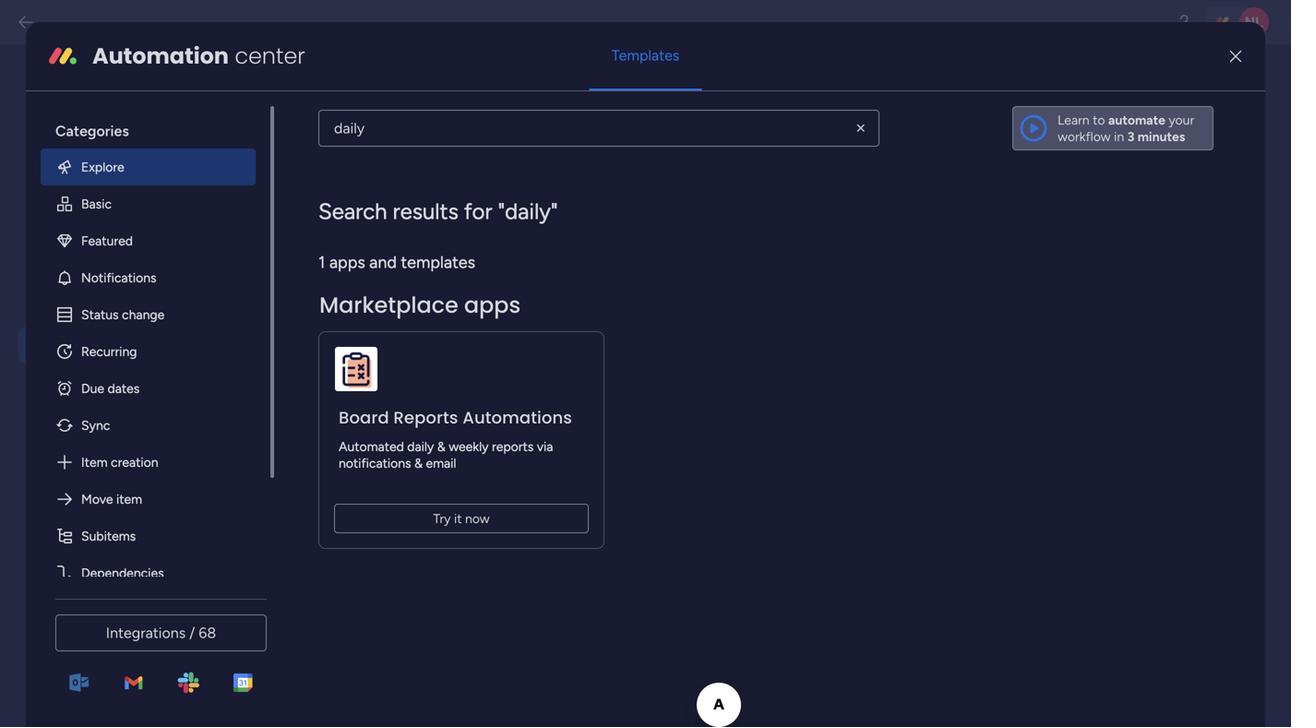 Task type: vqa. For each thing, say whether or not it's contained in the screenshot.
V2 Info Icon
no



Task type: describe. For each thing, give the bounding box(es) containing it.
token for api v2 token
[[369, 84, 423, 108]]

usage
[[69, 416, 116, 436]]

copier
[[68, 644, 115, 664]]

weekly
[[449, 439, 489, 454]]

permissions
[[69, 579, 156, 599]]

0 horizontal spatial monday
[[388, 349, 438, 366]]

api left the v2
[[306, 84, 338, 108]]

dependencies option
[[41, 555, 256, 592]]

secure.
[[425, 412, 469, 428]]

recurring
[[81, 344, 137, 359]]

security button
[[18, 287, 233, 323]]

1 horizontal spatial monday
[[590, 370, 640, 387]]

tidy
[[69, 457, 100, 477]]

at
[[596, 252, 608, 269]]

tidy up button
[[18, 449, 233, 485]]

in the new api there are only personal api tokens
[[306, 196, 569, 211]]

1 horizontal spatial learn
[[1058, 112, 1090, 128]]

and
[[369, 252, 397, 272]]

integrations / 68
[[106, 625, 216, 642]]

new
[[340, 196, 363, 211]]

1 vertical spatial &
[[414, 455, 423, 471]]

back to workspace image
[[17, 13, 35, 31]]

enhance
[[503, 370, 555, 387]]

explore
[[81, 159, 124, 175]]

try
[[433, 511, 451, 526]]

in inside the monday app api gives you powerful capabilities in order to enhance your monday app experience. it's very important to keep your api token secure.
[[435, 370, 446, 387]]

v2
[[343, 84, 364, 108]]

2 horizontal spatial to
[[1093, 112, 1105, 128]]

the monday app api gives you powerful capabilities in order to enhance your monday app experience. it's very important to keep your api token secure.
[[362, 349, 657, 428]]

apps for 1 apps and templates
[[329, 252, 365, 272]]

1 vertical spatial to
[[486, 370, 499, 387]]

directory
[[135, 498, 201, 517]]

users button
[[18, 246, 233, 282]]

3
[[1128, 129, 1135, 144]]

api right 'personal'
[[363, 134, 384, 151]]

move
[[81, 491, 113, 507]]

1 vertical spatial your
[[559, 370, 586, 387]]

integrations
[[106, 625, 186, 642]]

general button
[[18, 165, 233, 201]]

tidy up
[[69, 457, 126, 477]]

gives
[[493, 349, 525, 366]]

the for the monday app api gives you powerful capabilities in order to enhance your monday app experience. it's very important to keep your api token secure.
[[362, 349, 385, 366]]

only
[[438, 196, 461, 211]]

content
[[69, 498, 130, 517]]

workflow
[[1058, 129, 1111, 144]]

automation
[[92, 40, 229, 71]]

api v2 token
[[306, 84, 423, 108]]

powerful
[[555, 349, 610, 366]]

administration
[[32, 78, 216, 112]]

status change option
[[41, 296, 256, 333]]

move item
[[81, 491, 142, 507]]

security
[[69, 294, 130, 314]]

item
[[81, 454, 108, 470]]

email
[[426, 455, 456, 471]]

learn inside the administration learn more
[[32, 118, 67, 135]]

automation  center image
[[48, 41, 78, 71]]

cross
[[68, 619, 111, 639]]

cross account copier button
[[18, 612, 233, 673]]

it's
[[463, 391, 481, 408]]

notifications
[[81, 270, 157, 285]]

notifications
[[339, 455, 411, 471]]

token for personal api token
[[388, 134, 425, 151]]

stats
[[120, 416, 156, 436]]

the for the api documentation can be found at developers.monday.com
[[362, 252, 385, 269]]

featured option
[[41, 222, 256, 259]]

item creation option
[[41, 444, 256, 481]]

sync
[[81, 418, 110, 433]]

due dates
[[81, 381, 140, 396]]

up
[[104, 457, 126, 477]]

/
[[189, 625, 195, 642]]

can
[[511, 252, 533, 269]]

content directory button
[[18, 490, 233, 526]]

cross account copier
[[68, 619, 175, 664]]

status
[[81, 307, 119, 322]]

help image
[[1175, 13, 1194, 31]]

apps for marketplace apps
[[464, 290, 521, 321]]

tokens
[[533, 196, 569, 211]]

results
[[393, 198, 459, 225]]

more
[[70, 118, 102, 135]]

dapulse info image
[[325, 251, 343, 278]]

api left tokens
[[512, 196, 530, 211]]

the
[[319, 196, 337, 211]]

try it now button
[[334, 504, 589, 533]]

order
[[449, 370, 483, 387]]

basic option
[[41, 185, 256, 222]]

learn more link
[[32, 116, 233, 137]]

regenerate button
[[604, 128, 676, 158]]

2 vertical spatial your
[[629, 391, 657, 408]]

board
[[339, 406, 389, 430]]

customization
[[69, 213, 177, 233]]

3 minutes
[[1128, 129, 1186, 144]]

68
[[199, 625, 216, 642]]

customization button
[[18, 205, 233, 241]]



Task type: locate. For each thing, give the bounding box(es) containing it.
you
[[529, 349, 552, 366]]

now
[[465, 511, 490, 526]]

it
[[454, 511, 462, 526]]

in inside your workflow in
[[1114, 129, 1125, 144]]

0 horizontal spatial to
[[486, 370, 499, 387]]

in left order
[[435, 370, 446, 387]]

integrations / 68 button
[[55, 615, 267, 652]]

to left keep
[[579, 391, 592, 408]]

token right the v2
[[369, 84, 423, 108]]

app up order
[[442, 349, 465, 366]]

1 vertical spatial the
[[362, 349, 385, 366]]

item
[[116, 491, 142, 507]]

1 vertical spatial monday
[[590, 370, 640, 387]]

board reports automations automated daily & weekly reports via notifications & email
[[339, 406, 572, 471]]

for
[[464, 198, 493, 225]]

via
[[537, 439, 553, 454]]

subitems option
[[41, 518, 256, 555]]

usage stats
[[69, 416, 156, 436]]

permissions button
[[18, 571, 233, 607]]

search
[[318, 198, 387, 225]]

1 vertical spatial token
[[388, 134, 425, 151]]

status change
[[81, 307, 165, 322]]

1 horizontal spatial your
[[629, 391, 657, 408]]

1 horizontal spatial to
[[579, 391, 592, 408]]

creation
[[111, 454, 158, 470]]

categories heading
[[41, 106, 256, 148]]

2 the from the top
[[362, 349, 385, 366]]

automate
[[1109, 112, 1166, 128]]

0 vertical spatial app
[[442, 349, 465, 366]]

token
[[386, 412, 422, 428]]

your right keep
[[629, 391, 657, 408]]

very
[[485, 391, 511, 408]]

personal
[[463, 196, 509, 211]]

1
[[318, 252, 325, 272]]

center
[[235, 40, 305, 71]]

2 vertical spatial to
[[579, 391, 592, 408]]

clear search image
[[853, 120, 870, 136]]

0 vertical spatial token
[[369, 84, 423, 108]]

daily
[[407, 439, 434, 454]]

move item option
[[41, 481, 256, 518]]

monday up capabilities
[[388, 349, 438, 366]]

the right dapulse info image
[[362, 252, 385, 269]]

billing button
[[18, 368, 233, 404]]

be
[[537, 252, 552, 269]]

Search for a column type search field
[[318, 110, 880, 147]]

api down status
[[69, 335, 94, 355]]

&
[[437, 439, 446, 454], [414, 455, 423, 471]]

subitems
[[81, 528, 136, 544]]

1 apps and templates
[[318, 252, 475, 272]]

the inside the monday app api gives you powerful capabilities in order to enhance your monday app experience. it's very important to keep your api token secure.
[[362, 349, 385, 366]]

1 the from the top
[[362, 252, 385, 269]]

0 vertical spatial the
[[362, 252, 385, 269]]

0 horizontal spatial app
[[362, 391, 385, 408]]

automation center
[[92, 40, 305, 71]]

learn up workflow
[[1058, 112, 1090, 128]]

"daily"
[[498, 198, 558, 225]]

1 horizontal spatial app
[[442, 349, 465, 366]]

keep
[[596, 391, 626, 408]]

recurring option
[[41, 333, 256, 370]]

api right new
[[366, 196, 384, 211]]

reports
[[492, 439, 534, 454]]

are
[[418, 196, 435, 211]]

app down capabilities
[[362, 391, 385, 408]]

1 vertical spatial app
[[362, 391, 385, 408]]

0 horizontal spatial &
[[414, 455, 423, 471]]

your
[[1169, 112, 1195, 128], [559, 370, 586, 387], [629, 391, 657, 408]]

due
[[81, 381, 104, 396]]

learn
[[1058, 112, 1090, 128], [32, 118, 67, 135]]

automations
[[463, 406, 572, 430]]

1 horizontal spatial &
[[437, 439, 446, 454]]

your down powerful
[[559, 370, 586, 387]]

api up automated
[[362, 412, 383, 428]]

basic
[[81, 196, 112, 212]]

api up order
[[468, 349, 490, 366]]

0 vertical spatial monday
[[388, 349, 438, 366]]

sync option
[[41, 407, 256, 444]]

api
[[306, 84, 338, 108], [363, 134, 384, 151], [366, 196, 384, 211], [512, 196, 530, 211], [388, 252, 409, 269], [69, 335, 94, 355], [468, 349, 490, 366], [362, 412, 383, 428]]

there
[[387, 196, 415, 211]]

your workflow in
[[1058, 112, 1195, 144]]

0 horizontal spatial learn
[[32, 118, 67, 135]]

item creation
[[81, 454, 158, 470]]

monday icon image
[[325, 348, 342, 375]]

1 vertical spatial in
[[435, 370, 446, 387]]

2 horizontal spatial your
[[1169, 112, 1195, 128]]

developers.monday.com
[[362, 273, 513, 290]]

change
[[122, 307, 165, 322]]

account
[[115, 619, 175, 639]]

regenerate
[[611, 136, 668, 150]]

your inside your workflow in
[[1169, 112, 1195, 128]]

categories list box
[[41, 106, 274, 592]]

noah lott image
[[1240, 7, 1269, 37]]

due dates option
[[41, 370, 256, 407]]

token up there
[[388, 134, 425, 151]]

the inside the api documentation can be found at developers.monday.com
[[362, 252, 385, 269]]

experience.
[[389, 391, 460, 408]]

apps
[[69, 538, 107, 558]]

learn to automate
[[1058, 112, 1166, 128]]

dates
[[108, 381, 140, 396]]

in left 3
[[1114, 129, 1125, 144]]

0 vertical spatial apps
[[329, 252, 365, 272]]

to
[[1093, 112, 1105, 128], [486, 370, 499, 387], [579, 391, 592, 408]]

to up very
[[486, 370, 499, 387]]

1 horizontal spatial in
[[1114, 129, 1125, 144]]

the
[[362, 252, 385, 269], [362, 349, 385, 366]]

marketplace apps
[[319, 290, 521, 321]]

content directory
[[69, 498, 201, 517]]

api inside the api documentation can be found at developers.monday.com
[[388, 252, 409, 269]]

minutes
[[1138, 129, 1186, 144]]

billing
[[69, 376, 113, 396]]

0 vertical spatial to
[[1093, 112, 1105, 128]]

the api documentation can be found at developers.monday.com
[[362, 252, 608, 290]]

your up minutes
[[1169, 112, 1195, 128]]

found
[[556, 252, 593, 269]]

1 horizontal spatial apps
[[464, 290, 521, 321]]

in
[[306, 196, 316, 211]]

capabilities
[[362, 370, 432, 387]]

apps down can
[[464, 290, 521, 321]]

usage stats button
[[18, 409, 233, 445]]

0 horizontal spatial apps
[[329, 252, 365, 272]]

monday up keep
[[590, 370, 640, 387]]

dependencies
[[81, 565, 164, 581]]

0 horizontal spatial in
[[435, 370, 446, 387]]

try it now
[[433, 511, 490, 526]]

notifications option
[[41, 259, 256, 296]]

explore option
[[41, 148, 256, 185]]

apps right 1
[[329, 252, 365, 272]]

documentation
[[413, 252, 508, 269]]

0 vertical spatial &
[[437, 439, 446, 454]]

apps button
[[18, 530, 233, 566]]

1 vertical spatial apps
[[464, 290, 521, 321]]

automated
[[339, 439, 404, 454]]

& up email
[[437, 439, 446, 454]]

to up workflow
[[1093, 112, 1105, 128]]

api up "developers.monday.com"
[[388, 252, 409, 269]]

the up capabilities
[[362, 349, 385, 366]]

0 horizontal spatial your
[[559, 370, 586, 387]]

featured
[[81, 233, 133, 249]]

0 vertical spatial your
[[1169, 112, 1195, 128]]

learn left 'more'
[[32, 118, 67, 135]]

& down daily
[[414, 455, 423, 471]]

api inside button
[[69, 335, 94, 355]]

reports
[[394, 406, 458, 430]]

personal
[[306, 134, 359, 151]]

None search field
[[318, 110, 880, 147]]

0 vertical spatial in
[[1114, 129, 1125, 144]]



